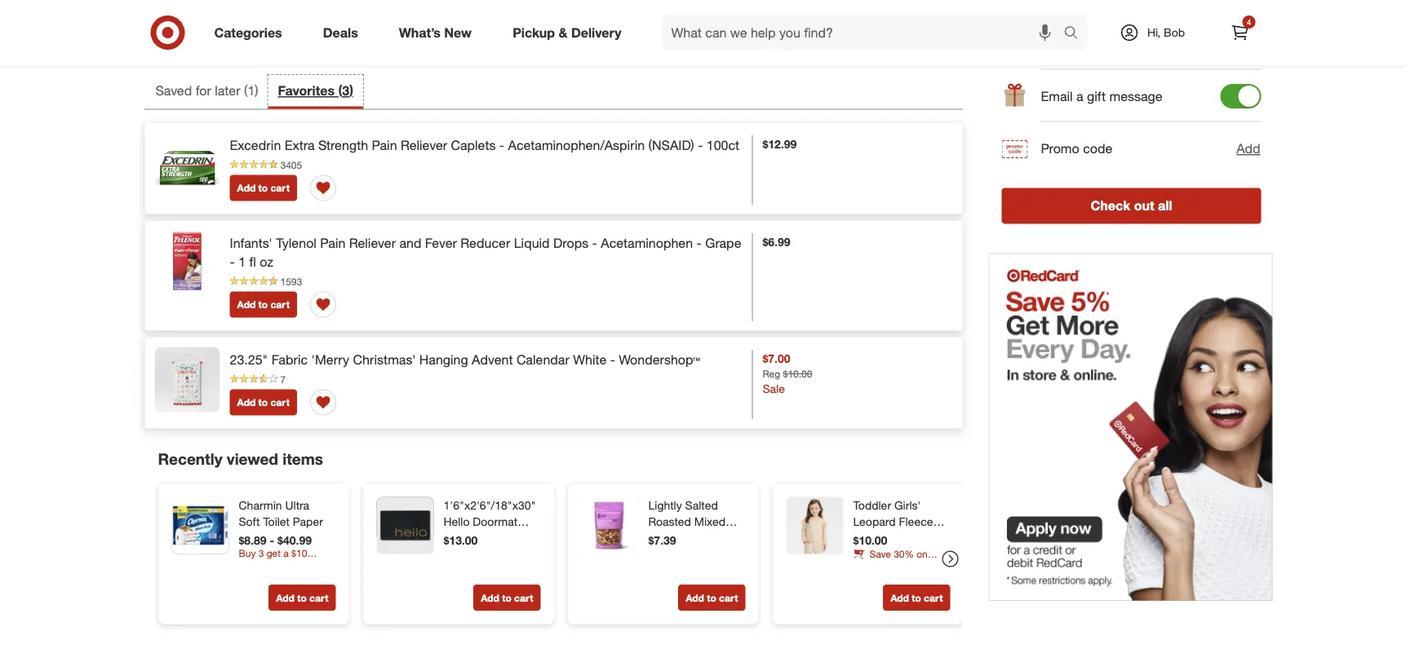 Task type: locate. For each thing, give the bounding box(es) containing it.
cat
[[918, 531, 936, 545]]

wondershop™
[[619, 352, 700, 368]]

$10/mo.
[[1129, 27, 1177, 43]]

0 vertical spatial $10.00
[[783, 368, 812, 380]]

$10.00 down leopard
[[853, 533, 887, 548]]

1 horizontal spatial 1
[[248, 83, 255, 99]]

leopard
[[853, 515, 896, 529]]

nuts-
[[648, 531, 677, 545]]

pain inside infants' tylenol pain reliever and fever reducer liquid drops - acetaminophen - grape - 1 fl oz
[[320, 235, 346, 251]]

- inside toddler girls' leopard fleece sweatshirt - cat & jack™ beige
[[911, 531, 915, 545]]

(nsaid)
[[648, 137, 694, 153]]

add inside $13.00 add to cart
[[481, 592, 499, 604]]

deals
[[323, 25, 358, 40]]

affirm
[[1067, 44, 1097, 59]]

add
[[686, 12, 704, 25], [890, 12, 909, 25], [1237, 141, 1260, 157], [237, 182, 256, 194], [237, 299, 256, 311], [237, 397, 256, 409], [276, 592, 295, 604], [481, 592, 499, 604], [686, 592, 704, 604], [890, 592, 909, 604]]

reliever
[[401, 137, 447, 153], [349, 235, 396, 251]]

7
[[280, 373, 286, 385]]

reliever inside infants' tylenol pain reliever and fever reducer liquid drops - acetaminophen - grape - 1 fl oz
[[349, 235, 396, 251]]

0 vertical spatial reliever
[[401, 137, 447, 153]]

as right 'low'
[[1111, 27, 1125, 43]]

recently
[[158, 450, 222, 469]]

grape
[[705, 235, 741, 251]]

1 horizontal spatial )
[[349, 83, 353, 99]]

toddler girls' leopard fleece sweatshirt - cat & jack™ beige
[[853, 498, 947, 562]]

to
[[707, 12, 716, 25], [912, 12, 921, 25], [258, 182, 268, 194], [258, 299, 268, 311], [258, 397, 268, 409], [297, 592, 307, 604], [502, 592, 512, 604], [707, 592, 716, 604], [912, 592, 921, 604]]

$12.99
[[763, 137, 797, 151]]

- left 100ct
[[698, 137, 703, 153]]

pickup & delivery
[[513, 25, 621, 40]]

0 horizontal spatial 1
[[238, 254, 246, 270]]

charmin ultra soft toilet paper
[[239, 498, 323, 529]]

what's new link
[[385, 15, 492, 51]]

beige
[[886, 547, 916, 562]]

calendar
[[517, 352, 569, 368]]

white
[[573, 352, 607, 368]]

0 horizontal spatial as
[[1067, 27, 1082, 43]]

toddler girls' leopard fleece sweatshirt - cat & jack™ beige image
[[786, 497, 843, 555], [786, 497, 843, 555]]

lightly
[[648, 498, 682, 513]]

$7.00 reg $10.00 sale
[[763, 351, 812, 396]]

check out all button
[[1002, 188, 1261, 224]]

- left cat
[[911, 531, 915, 545]]

100ct
[[707, 137, 739, 153]]

& down nuts-
[[648, 547, 656, 562]]

reliever left "and"
[[349, 235, 396, 251]]

- inside 1'6"x2'6"/18"x30" hello doormat black - project 62™
[[475, 531, 480, 545]]

& inside 'lightly salted roasted mixed nuts- 9oz - good & gather™'
[[648, 547, 656, 562]]

charmin ultra soft toilet paper image
[[172, 497, 229, 555], [172, 497, 229, 555]]

reducer
[[461, 235, 510, 251]]

pain
[[372, 137, 397, 153], [320, 235, 346, 251]]

1 horizontal spatial as
[[1111, 27, 1125, 43]]

fleece
[[899, 515, 933, 529]]

cart
[[719, 12, 738, 25], [924, 12, 943, 25], [270, 182, 290, 194], [270, 299, 290, 311], [270, 397, 290, 409], [309, 592, 328, 604], [514, 592, 533, 604], [719, 592, 738, 604], [924, 592, 943, 604]]

as up affirm
[[1067, 27, 1082, 43]]

lightly salted roasted mixed nuts- 9oz - good & gather™ image
[[581, 497, 639, 555], [581, 497, 639, 555]]

0 horizontal spatial $10.00
[[783, 368, 812, 380]]

$10.00 inside $7.00 reg $10.00 sale
[[783, 368, 812, 380]]

cart inside $13.00 add to cart
[[514, 592, 533, 604]]

1 vertical spatial pain
[[320, 235, 346, 251]]

salted
[[685, 498, 718, 513]]

add to cart button
[[678, 6, 746, 32], [883, 6, 950, 32], [230, 175, 297, 201], [230, 292, 297, 318], [230, 390, 297, 416], [269, 585, 336, 611], [473, 585, 541, 611], [678, 585, 746, 611], [883, 585, 950, 611]]

cart inside 23.25" fabric 'merry christmas' hanging advent calendar white - wondershop™ list item
[[270, 397, 290, 409]]

1'6"x2'6"/18"x30"
[[444, 498, 536, 513]]

- right white
[[610, 352, 615, 368]]

hi,
[[1147, 25, 1161, 40]]

liquid
[[514, 235, 550, 251]]

all
[[1158, 198, 1172, 214]]

- left "grape"
[[697, 235, 702, 251]]

3405
[[280, 159, 302, 171]]

email
[[1041, 88, 1073, 104]]

( right the favorites
[[338, 83, 342, 99]]

delivery
[[571, 25, 621, 40]]

pain right strength
[[372, 137, 397, 153]]

1 vertical spatial 1
[[238, 254, 246, 270]]

excedrin extra strength pain reliever caplets - acetaminophen/aspirin (nsaid) - 100ct
[[230, 137, 739, 153]]

to inside $13.00 add to cart
[[502, 592, 512, 604]]

$8.89
[[239, 533, 267, 548]]

sale
[[763, 382, 785, 396]]

1 vertical spatial &
[[939, 531, 947, 545]]

to inside excedrin extra strength pain reliever caplets - acetaminophen/aspirin (nsaid) - 100ct list item
[[258, 182, 268, 194]]

) right later
[[255, 83, 258, 99]]

tylenol
[[276, 235, 317, 251]]

2 vertical spatial &
[[648, 547, 656, 562]]

code
[[1083, 141, 1113, 157]]

$13.00
[[444, 533, 478, 548]]

charmin ultra soft toilet paper link
[[239, 497, 333, 530]]

advent
[[472, 352, 513, 368]]

jack™
[[853, 547, 883, 562]]

new
[[444, 25, 472, 40]]

What can we help you find? suggestions appear below search field
[[661, 15, 1068, 51]]

1 vertical spatial reliever
[[349, 235, 396, 251]]

recently viewed items
[[158, 450, 323, 469]]

& inside toddler girls' leopard fleece sweatshirt - cat & jack™ beige
[[939, 531, 947, 545]]

mixed
[[694, 515, 726, 529]]

1'6"x2'6"/18"x30" hello doormat black - project 62™ image
[[377, 497, 434, 555], [377, 497, 434, 555]]

) right the favorites
[[349, 83, 353, 99]]

0 horizontal spatial )
[[255, 83, 258, 99]]

doormat
[[473, 515, 518, 529]]

pay
[[1041, 27, 1064, 43]]

toddler
[[853, 498, 891, 513]]

girls'
[[894, 498, 921, 513]]

as
[[1067, 27, 1082, 43], [1111, 27, 1125, 43]]

toilet
[[263, 515, 290, 529]]

1 left fl at the left top of page
[[238, 254, 246, 270]]

pay as low as $10/mo. with affirm
[[1041, 27, 1177, 59]]

0 horizontal spatial &
[[559, 25, 568, 40]]

fl
[[249, 254, 256, 270]]

low
[[1085, 27, 1107, 43]]

-
[[499, 137, 504, 153], [698, 137, 703, 153], [592, 235, 597, 251], [697, 235, 702, 251], [230, 254, 235, 270], [610, 352, 615, 368], [475, 531, 480, 545], [701, 531, 706, 545], [911, 531, 915, 545], [270, 533, 274, 548]]

( right later
[[244, 83, 248, 99]]

'merry
[[311, 352, 349, 368]]

- right black at bottom left
[[475, 531, 480, 545]]

0 vertical spatial &
[[559, 25, 568, 40]]

- right 9oz
[[701, 531, 706, 545]]

4 link
[[1222, 15, 1258, 51]]

to inside 23.25" fabric 'merry christmas' hanging advent calendar white - wondershop™ list item
[[258, 397, 268, 409]]

add to cart button inside 23.25" fabric 'merry christmas' hanging advent calendar white - wondershop™ list item
[[230, 390, 297, 416]]

message
[[1110, 88, 1163, 104]]

pickup & delivery link
[[499, 15, 642, 51]]

$8.89 - $40.99
[[239, 533, 312, 548]]

0 vertical spatial 1
[[248, 83, 255, 99]]

23.25"
[[230, 352, 268, 368]]

add inside 23.25" fabric 'merry christmas' hanging advent calendar white - wondershop™ list item
[[237, 397, 256, 409]]

0 horizontal spatial (
[[244, 83, 248, 99]]

& right "pickup"
[[559, 25, 568, 40]]

& right cat
[[939, 531, 947, 545]]

1 vertical spatial $10.00
[[853, 533, 887, 548]]

2 horizontal spatial &
[[939, 531, 947, 545]]

0 horizontal spatial pain
[[320, 235, 346, 251]]

1 horizontal spatial &
[[648, 547, 656, 562]]

caplets
[[451, 137, 496, 153]]

infants'
[[230, 235, 272, 251]]

1 right later
[[248, 83, 255, 99]]

charmin
[[239, 498, 282, 513]]

1 ) from the left
[[255, 83, 258, 99]]

target redcard save 5% get more every day. in store & online. apply now for a credit or debit redcard. *some restrictions apply. image
[[989, 253, 1273, 602]]

affirm image
[[1002, 31, 1028, 57]]

1 horizontal spatial (
[[338, 83, 342, 99]]

(
[[244, 83, 248, 99], [338, 83, 342, 99]]

search button
[[1056, 15, 1096, 54]]

excedrin extra strength pain reliever caplets - acetaminophen/aspirin (nsaid) - 100ct list item
[[145, 123, 963, 214]]

reliever left caplets
[[401, 137, 447, 153]]

$10.00 down $7.00
[[783, 368, 812, 380]]

saved
[[155, 83, 192, 99]]

pain right tylenol
[[320, 235, 346, 251]]

extra
[[285, 137, 315, 153]]

strength
[[318, 137, 368, 153]]

0 horizontal spatial reliever
[[349, 235, 396, 251]]

23.25&#34; fabric &#39;merry christmas&#39; hanging advent calendar white - wondershop&#8482; image
[[155, 347, 220, 412]]

&
[[559, 25, 568, 40], [939, 531, 947, 545], [648, 547, 656, 562]]

1 horizontal spatial pain
[[372, 137, 397, 153]]



Task type: vqa. For each thing, say whether or not it's contained in the screenshot.
$12.74
no



Task type: describe. For each thing, give the bounding box(es) containing it.
hi, bob
[[1147, 25, 1185, 40]]

search
[[1056, 26, 1096, 42]]

later
[[215, 83, 240, 99]]

what's new
[[399, 25, 472, 40]]

infants' tylenol pain reliever and fever reducer liquid drops - acetaminophen - grape - 1 fl oz image
[[155, 231, 220, 296]]

email a gift message
[[1041, 88, 1163, 104]]

$40.99
[[278, 533, 312, 548]]

infants' tylenol pain reliever and fever reducer liquid drops - acetaminophen - grape - 1 fl oz list item
[[145, 221, 963, 331]]

out
[[1134, 198, 1154, 214]]

2 as from the left
[[1111, 27, 1125, 43]]

and
[[399, 235, 421, 251]]

$6.99
[[763, 235, 790, 249]]

cart inside the infants' tylenol pain reliever and fever reducer liquid drops - acetaminophen - grape - 1 fl oz list item
[[270, 299, 290, 311]]

1 horizontal spatial reliever
[[401, 137, 447, 153]]

add button
[[1236, 139, 1261, 159]]

1 as from the left
[[1067, 27, 1082, 43]]

- left fl at the left top of page
[[230, 254, 235, 270]]

black
[[444, 531, 472, 545]]

1'6"x2'6"/18"x30" hello doormat black - project 62™
[[444, 498, 536, 562]]

23.25" fabric 'merry christmas' hanging advent calendar white - wondershop™ list item
[[145, 337, 963, 429]]

categories link
[[200, 15, 303, 51]]

excedrin
[[230, 137, 281, 153]]

paper
[[293, 515, 323, 529]]

1 inside infants' tylenol pain reliever and fever reducer liquid drops - acetaminophen - grape - 1 fl oz
[[238, 254, 246, 270]]

acetaminophen/aspirin
[[508, 137, 645, 153]]

23.25" fabric 'merry christmas' hanging advent calendar white - wondershop™ link
[[230, 350, 700, 369]]

reg
[[763, 368, 780, 380]]

add inside the infants' tylenol pain reliever and fever reducer liquid drops - acetaminophen - grape - 1 fl oz list item
[[237, 299, 256, 311]]

1593
[[280, 275, 302, 288]]

with
[[1041, 44, 1064, 59]]

promo code
[[1041, 141, 1113, 157]]

a
[[1076, 88, 1083, 104]]

toddler girls' leopard fleece sweatshirt - cat & jack™ beige link
[[853, 497, 947, 562]]

$7.39
[[648, 533, 676, 548]]

bob
[[1164, 25, 1185, 40]]

lightly salted roasted mixed nuts- 9oz - good & gather™ link
[[648, 497, 742, 562]]

4
[[1247, 17, 1251, 27]]

- down toilet
[[270, 533, 274, 548]]

for
[[196, 83, 211, 99]]

add to cart inside 23.25" fabric 'merry christmas' hanging advent calendar white - wondershop™ list item
[[237, 397, 290, 409]]

62™
[[444, 547, 463, 562]]

drops
[[553, 235, 589, 251]]

$13.00 add to cart
[[444, 533, 533, 604]]

excedrin extra strength pain reliever caplets - acetaminophen/aspirin (nsaid) - 100ct link
[[230, 136, 739, 155]]

viewed
[[227, 450, 278, 469]]

add to cart button inside the infants' tylenol pain reliever and fever reducer liquid drops - acetaminophen - grape - 1 fl oz list item
[[230, 292, 297, 318]]

sweatshirt
[[853, 531, 908, 545]]

fabric
[[272, 352, 308, 368]]

add to cart inside excedrin extra strength pain reliever caplets - acetaminophen/aspirin (nsaid) - 100ct list item
[[237, 182, 290, 194]]

- right caplets
[[499, 137, 504, 153]]

cart inside excedrin extra strength pain reliever caplets - acetaminophen/aspirin (nsaid) - 100ct list item
[[270, 182, 290, 194]]

1 ( from the left
[[244, 83, 248, 99]]

add to cart button inside excedrin extra strength pain reliever caplets - acetaminophen/aspirin (nsaid) - 100ct list item
[[230, 175, 297, 201]]

hello
[[444, 515, 470, 529]]

1 horizontal spatial $10.00
[[853, 533, 887, 548]]

categories
[[214, 25, 282, 40]]

acetaminophen
[[601, 235, 693, 251]]

add to cart inside the infants' tylenol pain reliever and fever reducer liquid drops - acetaminophen - grape - 1 fl oz list item
[[237, 299, 290, 311]]

& inside "link"
[[559, 25, 568, 40]]

2 ( from the left
[[338, 83, 342, 99]]

fever
[[425, 235, 457, 251]]

- inside 'lightly salted roasted mixed nuts- 9oz - good & gather™'
[[701, 531, 706, 545]]

project
[[483, 531, 519, 545]]

excedrin extra strength pain reliever caplets - acetaminophen/aspirin (nsaid) - 100ct image
[[155, 133, 220, 198]]

infants' tylenol pain reliever and fever reducer liquid drops - acetaminophen - grape - 1 fl oz
[[230, 235, 741, 270]]

promo
[[1041, 141, 1079, 157]]

1'6"x2'6"/18"x30" hello doormat black - project 62™ link
[[444, 497, 537, 562]]

hanging
[[419, 352, 468, 368]]

check
[[1091, 198, 1130, 214]]

oz
[[260, 254, 273, 270]]

ultra
[[285, 498, 309, 513]]

good
[[709, 531, 738, 545]]

add inside excedrin extra strength pain reliever caplets - acetaminophen/aspirin (nsaid) - 100ct list item
[[237, 182, 256, 194]]

3
[[342, 83, 349, 99]]

pickup
[[513, 25, 555, 40]]

$7.00
[[763, 351, 790, 366]]

9oz
[[680, 531, 698, 545]]

2 ) from the left
[[349, 83, 353, 99]]

to inside the infants' tylenol pain reliever and fever reducer liquid drops - acetaminophen - grape - 1 fl oz list item
[[258, 299, 268, 311]]

favorites ( 3 )
[[278, 83, 353, 99]]

0 vertical spatial pain
[[372, 137, 397, 153]]

check out all
[[1091, 198, 1172, 214]]

saved for later ( 1 )
[[155, 83, 258, 99]]

- right drops
[[592, 235, 597, 251]]

gather™
[[659, 547, 700, 562]]



